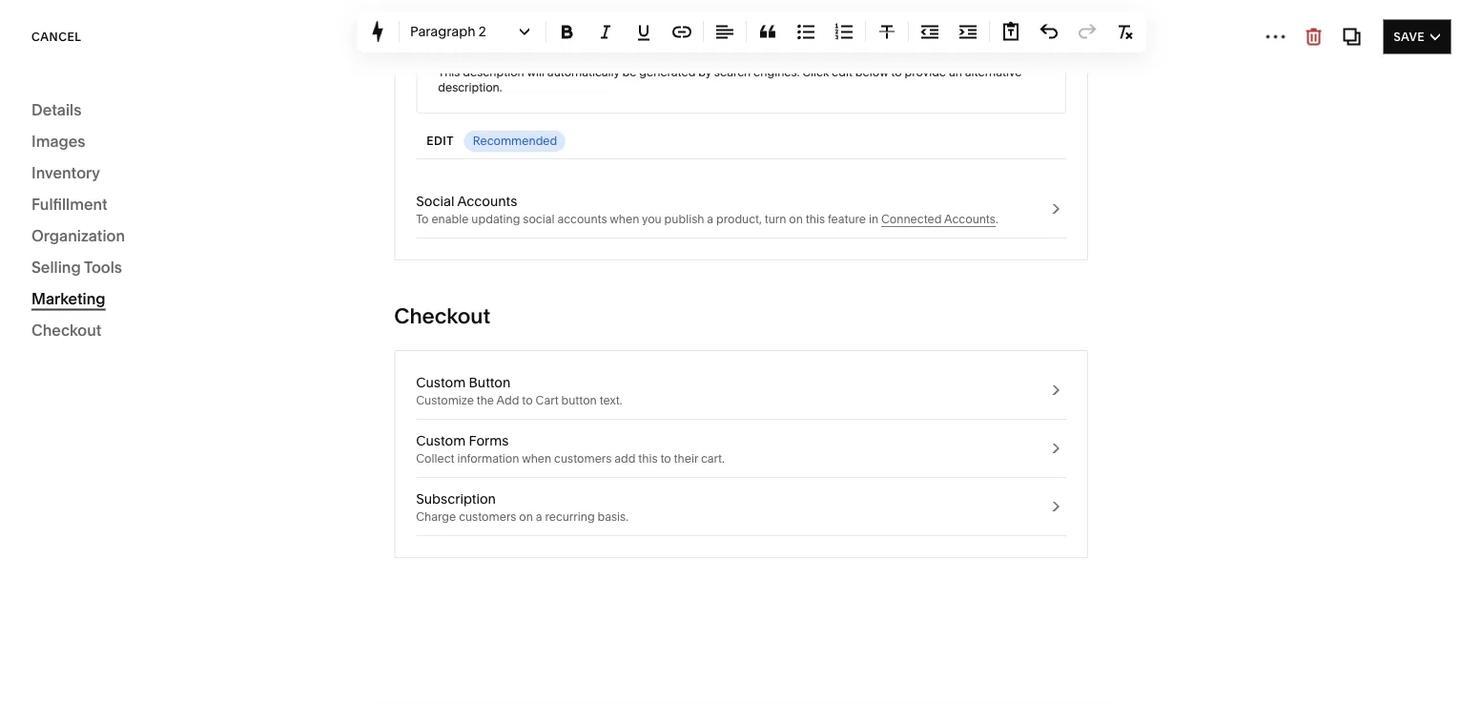 Task type: vqa. For each thing, say whether or not it's contained in the screenshot.


Task type: describe. For each thing, give the bounding box(es) containing it.
information
[[457, 452, 520, 466]]

way
[[389, 311, 410, 325]]

marketing
[[31, 289, 106, 308]]

below
[[856, 65, 889, 79]]

customers inside subscription charge customers on a recurring basis.
[[459, 510, 517, 524]]

paragraph 2 button
[[404, 14, 542, 49]]

click
[[803, 65, 829, 79]]

paragraph
[[410, 23, 476, 40]]

to inside this description will automatically be generated by search engines. click edit below to provide an alternative description.
[[892, 65, 902, 79]]

quote image
[[758, 21, 779, 42]]

updating
[[472, 212, 520, 226]]

0 vertical spatial tools
[[84, 258, 122, 276]]

https://clarinet-
[[438, 25, 520, 39]]

images
[[31, 132, 85, 150]]

to inside custom forms collect information when customers add this to their cart.
[[661, 452, 672, 466]]

link image
[[672, 21, 693, 42]]

draft
[[728, 39, 755, 52]]

a inside subscription charge customers on a recurring basis.
[[536, 510, 543, 524]]

indent image
[[958, 21, 979, 42]]

basis.
[[598, 510, 629, 524]]

save button
[[1384, 20, 1451, 54]]

underline image
[[634, 21, 655, 42]]

and inside face oil — honey and makeup https://clarinet-halibut-kgta.squarespace.com/store/p/yyas3wfo3e485jpfm08rr4fqctkyoq
[[552, 3, 577, 19]]

cart
[[536, 394, 559, 408]]

you
[[642, 212, 662, 226]]

collect
[[416, 452, 455, 466]]

site
[[1416, 42, 1442, 55]]

paragraph 2
[[410, 23, 487, 40]]

subscription for subscription charge customers on a recurring basis.
[[416, 491, 496, 507]]

search
[[715, 65, 751, 79]]

selling down the images
[[31, 152, 81, 171]]

cart.
[[701, 452, 725, 466]]

italic image
[[595, 21, 616, 42]]

be
[[623, 65, 637, 79]]

2 vertical spatial products
[[354, 227, 402, 241]]

organization
[[31, 226, 125, 245]]

generated
[[640, 65, 696, 79]]

this
[[438, 65, 460, 79]]

bulleted list image
[[796, 21, 817, 42]]

up
[[340, 125, 366, 150]]

website
[[31, 118, 91, 137]]

1 vertical spatial selling tools
[[42, 317, 121, 334]]

and inside publish go live and start selling.
[[394, 479, 415, 493]]

on inside social accounts to enable updating social accounts when you publish a product, turn on this feature in connected accounts .
[[789, 212, 803, 226]]

store
[[420, 125, 472, 150]]

payments
[[354, 292, 417, 308]]

publish
[[354, 460, 401, 476]]

custom for custom button
[[416, 375, 466, 391]]

.
[[996, 212, 999, 226]]

invoicing
[[42, 285, 100, 301]]

add inside "payments add a way to get paid."
[[354, 311, 377, 325]]

kgta.squarespace.com/store/p/yyas3wfo3e485jpfm08rr4fqctkyoq
[[562, 25, 918, 39]]

button
[[562, 394, 597, 408]]

invoicing link
[[42, 277, 222, 309]]

create physical product draft
[[670, 20, 813, 52]]

1 horizontal spatial accounts
[[945, 212, 996, 226]]

physical
[[713, 20, 763, 35]]

edit
[[832, 65, 853, 79]]

numbered list image
[[834, 21, 855, 42]]

payments add a way to get paid.
[[354, 292, 473, 325]]

website link
[[31, 117, 212, 140]]

custom forms collect information when customers add this to their cart.
[[416, 433, 725, 466]]

social
[[416, 193, 455, 210]]

customers inside custom forms collect information when customers add this to their cart.
[[554, 452, 612, 466]]

selling up set
[[275, 32, 361, 65]]

fulfillment
[[31, 195, 108, 213]]

strikethrough image
[[877, 21, 898, 42]]

when inside social accounts to enable updating social accounts when you publish a product, turn on this feature in connected accounts .
[[610, 212, 640, 226]]

details
[[31, 100, 81, 119]]

selling link
[[31, 151, 212, 174]]

paid.
[[447, 311, 473, 325]]

outdent image
[[920, 21, 941, 42]]

—
[[493, 3, 505, 19]]

add inside custom button customize the add to cart button text.
[[497, 394, 520, 408]]

engines.
[[754, 65, 800, 79]]

edit site button
[[1376, 31, 1452, 66]]

accounts
[[558, 212, 607, 226]]

recurring
[[545, 510, 595, 524]]

subscription for subscription choose a subscription plan.
[[354, 376, 435, 392]]

publish go live and start selling.
[[354, 460, 483, 493]]

customize
[[416, 394, 474, 408]]

2 redo image from the left
[[1077, 21, 1098, 42]]

selling down marketing
[[42, 317, 85, 334]]

enable
[[432, 212, 469, 226]]

0 horizontal spatial accounts
[[457, 193, 518, 210]]

product,
[[717, 212, 762, 226]]

inventory
[[31, 163, 100, 182]]

forms
[[469, 433, 509, 449]]

added.
[[405, 227, 443, 241]]

edit for edit
[[427, 134, 454, 148]]

selling up "invoicing"
[[31, 258, 81, 276]]

edit button
[[427, 124, 454, 159]]

2
[[479, 23, 487, 40]]

set up your store
[[302, 125, 472, 150]]

by
[[699, 65, 712, 79]]

left align image
[[715, 21, 736, 42]]

to inside "payments add a way to get paid."
[[413, 311, 423, 325]]

button
[[469, 375, 511, 391]]

0 horizontal spatial checkout
[[31, 321, 102, 339]]

connected
[[882, 212, 942, 226]]

1 horizontal spatial checkout
[[394, 303, 491, 329]]

custom button customize the add to cart button text.
[[416, 375, 623, 408]]



Task type: locate. For each thing, give the bounding box(es) containing it.
cancel button
[[31, 20, 82, 54]]

1 horizontal spatial on
[[789, 212, 803, 226]]

when inside custom forms collect information when customers add this to their cart.
[[522, 452, 552, 466]]

start
[[418, 479, 442, 493]]

1 vertical spatial edit
[[427, 134, 454, 148]]

selling tools down marketing
[[42, 317, 121, 334]]

accounts
[[457, 193, 518, 210], [945, 212, 996, 226]]

to
[[892, 65, 902, 79], [413, 311, 423, 325], [522, 394, 533, 408], [661, 452, 672, 466]]

0 horizontal spatial edit
[[427, 134, 454, 148]]

to left get on the top of page
[[413, 311, 423, 325]]

plan.
[[478, 395, 504, 409]]

customers
[[554, 452, 612, 466], [459, 510, 517, 524]]

1 vertical spatial add
[[497, 394, 520, 408]]

connected accounts link
[[882, 212, 996, 227]]

products link
[[42, 179, 222, 212]]

selling.
[[444, 479, 483, 493]]

the
[[477, 394, 494, 408]]

edit site
[[1386, 42, 1442, 55]]

add
[[615, 452, 636, 466]]

this right add
[[639, 452, 658, 466]]

0 vertical spatial products
[[42, 188, 99, 204]]

to left cart
[[522, 394, 533, 408]]

product
[[765, 20, 813, 35]]

choose
[[354, 395, 396, 409]]

0 horizontal spatial and
[[394, 479, 415, 493]]

go
[[354, 479, 370, 493]]

subscription
[[408, 395, 475, 409]]

paste as plain text image
[[1001, 21, 1022, 42]]

discounts
[[42, 252, 105, 269]]

custom
[[416, 375, 466, 391], [416, 433, 466, 449]]

1 vertical spatial this
[[639, 452, 658, 466]]

custom inside custom button customize the add to cart button text.
[[416, 375, 466, 391]]

this left the 'feature'
[[806, 212, 825, 226]]

discounts link
[[42, 244, 222, 277]]

bold image
[[557, 21, 578, 42]]

and
[[552, 3, 577, 19], [394, 479, 415, 493]]

redo image
[[1039, 21, 1060, 42], [1077, 21, 1098, 42]]

1 vertical spatial products
[[354, 208, 411, 224]]

will
[[527, 65, 545, 79]]

recommended
[[473, 134, 558, 148]]

this inside social accounts to enable updating social accounts when you publish a product, turn on this feature in connected accounts .
[[806, 212, 825, 226]]

charge
[[416, 510, 456, 524]]

subscription inside subscription charge customers on a recurring basis.
[[416, 491, 496, 507]]

0 vertical spatial accounts
[[457, 193, 518, 210]]

to right below
[[892, 65, 902, 79]]

a left way
[[380, 311, 386, 325]]

provide
[[905, 65, 947, 79]]

an
[[949, 65, 963, 79]]

edit left site
[[1386, 42, 1413, 55]]

edit for edit site
[[1386, 42, 1413, 55]]

orders link
[[42, 212, 222, 244]]

face
[[438, 3, 469, 19]]

on left recurring
[[519, 510, 533, 524]]

subscription charge customers on a recurring basis.
[[416, 491, 629, 524]]

a inside "payments add a way to get paid."
[[380, 311, 386, 325]]

a right publish
[[707, 212, 714, 226]]

1 horizontal spatial when
[[610, 212, 640, 226]]

custom up customize
[[416, 375, 466, 391]]

feature
[[828, 212, 866, 226]]

social
[[523, 212, 555, 226]]

and right live
[[394, 479, 415, 493]]

1 custom from the top
[[416, 375, 466, 391]]

products products added.
[[354, 208, 443, 241]]

0 vertical spatial custom
[[416, 375, 466, 391]]

on right turn
[[789, 212, 803, 226]]

0 vertical spatial this
[[806, 212, 825, 226]]

1 vertical spatial subscription
[[416, 491, 496, 507]]

this
[[806, 212, 825, 226], [639, 452, 658, 466]]

products down 'inventory'
[[42, 188, 99, 204]]

this description will automatically be generated by search engines. click edit below to provide an alternative description.
[[438, 65, 1022, 95]]

1 vertical spatial on
[[519, 510, 533, 524]]

a left recurring
[[536, 510, 543, 524]]

1 horizontal spatial add
[[497, 394, 520, 408]]

0 vertical spatial selling tools
[[31, 258, 122, 276]]

products left added. on the top left
[[354, 227, 402, 241]]

1 vertical spatial customers
[[459, 510, 517, 524]]

orders
[[42, 220, 86, 236]]

clear formatting image
[[1116, 21, 1137, 42]]

subscription
[[354, 376, 435, 392], [416, 491, 496, 507]]

1 vertical spatial when
[[522, 452, 552, 466]]

when left "you"
[[610, 212, 640, 226]]

oil
[[472, 3, 489, 19]]

customers left add
[[554, 452, 612, 466]]

to inside custom button customize the add to cart button text.
[[522, 394, 533, 408]]

0 vertical spatial when
[[610, 212, 640, 226]]

redo image right the paste as plain text "image"
[[1039, 21, 1060, 42]]

1 vertical spatial accounts
[[945, 212, 996, 226]]

0 vertical spatial on
[[789, 212, 803, 226]]

a right choose
[[399, 395, 405, 409]]

subscription up choose
[[354, 376, 435, 392]]

to
[[416, 212, 429, 226]]

your
[[370, 125, 415, 150]]

turn
[[765, 212, 787, 226]]

alternative
[[965, 65, 1022, 79]]

makeup
[[580, 3, 631, 19]]

a inside social accounts to enable updating social accounts when you publish a product, turn on this feature in connected accounts .
[[707, 212, 714, 226]]

edit
[[1386, 42, 1413, 55], [427, 134, 454, 148]]

custom inside custom forms collect information when customers add this to their cart.
[[416, 433, 466, 449]]

products left to
[[354, 208, 411, 224]]

accounts up updating
[[457, 193, 518, 210]]

face oil — honey and makeup https://clarinet-halibut-kgta.squarespace.com/store/p/yyas3wfo3e485jpfm08rr4fqctkyoq
[[438, 3, 918, 39]]

on inside subscription charge customers on a recurring basis.
[[519, 510, 533, 524]]

1 horizontal spatial redo image
[[1077, 21, 1098, 42]]

halibut-
[[520, 25, 562, 39]]

0 horizontal spatial redo image
[[1039, 21, 1060, 42]]

0 vertical spatial customers
[[554, 452, 612, 466]]

in
[[869, 212, 879, 226]]

description.
[[438, 81, 502, 95]]

selling tools up "invoicing"
[[31, 258, 122, 276]]

0 horizontal spatial this
[[639, 452, 658, 466]]

set
[[302, 125, 335, 150]]

0 horizontal spatial add
[[354, 311, 377, 325]]

0 vertical spatial add
[[354, 311, 377, 325]]

subscription up charge at the left of page
[[416, 491, 496, 507]]

tools
[[84, 258, 122, 276], [88, 317, 121, 334]]

products for products products added.
[[354, 208, 411, 224]]

subscription inside subscription choose a subscription plan.
[[354, 376, 435, 392]]

0 horizontal spatial when
[[522, 452, 552, 466]]

2 custom from the top
[[416, 433, 466, 449]]

custom up collect
[[416, 433, 466, 449]]

when right information
[[522, 452, 552, 466]]

and up bold icon
[[552, 3, 577, 19]]

create
[[670, 20, 710, 35]]

1 vertical spatial custom
[[416, 433, 466, 449]]

a inside subscription choose a subscription plan.
[[399, 395, 405, 409]]

checkout
[[394, 303, 491, 329], [31, 321, 102, 339]]

selling tools link
[[42, 309, 222, 342]]

0 horizontal spatial on
[[519, 510, 533, 524]]

tools down invoicing link
[[88, 317, 121, 334]]

1 redo image from the left
[[1039, 21, 1060, 42]]

selling
[[275, 32, 361, 65], [31, 152, 81, 171], [31, 258, 81, 276], [42, 317, 85, 334]]

cancel
[[31, 30, 82, 43]]

0 vertical spatial subscription
[[354, 376, 435, 392]]

1 horizontal spatial and
[[552, 3, 577, 19]]

0 vertical spatial edit
[[1386, 42, 1413, 55]]

customers down the selling. at the bottom
[[459, 510, 517, 524]]

1 horizontal spatial customers
[[554, 452, 612, 466]]

on
[[789, 212, 803, 226], [519, 510, 533, 524]]

redo image left clear formatting icon
[[1077, 21, 1098, 42]]

add
[[354, 311, 377, 325], [497, 394, 520, 408]]

add down 'payments'
[[354, 311, 377, 325]]

products for products
[[42, 188, 99, 204]]

this inside custom forms collect information when customers add this to their cart.
[[639, 452, 658, 466]]

1 vertical spatial and
[[394, 479, 415, 493]]

honey
[[509, 3, 549, 19]]

add right the
[[497, 394, 520, 408]]

1 horizontal spatial this
[[806, 212, 825, 226]]

live
[[373, 479, 391, 493]]

custom for custom forms
[[416, 433, 466, 449]]

to left their
[[661, 452, 672, 466]]

edit inside button
[[1386, 42, 1413, 55]]

their
[[674, 452, 699, 466]]

1 horizontal spatial edit
[[1386, 42, 1413, 55]]

subscription choose a subscription plan.
[[354, 376, 504, 409]]

tools up invoicing link
[[84, 258, 122, 276]]

1 vertical spatial tools
[[88, 317, 121, 334]]

automatically
[[548, 65, 620, 79]]

edit right your
[[427, 134, 454, 148]]

0 vertical spatial and
[[552, 3, 577, 19]]

0 horizontal spatial customers
[[459, 510, 517, 524]]

accounts right connected
[[945, 212, 996, 226]]

save
[[1394, 30, 1426, 43]]



